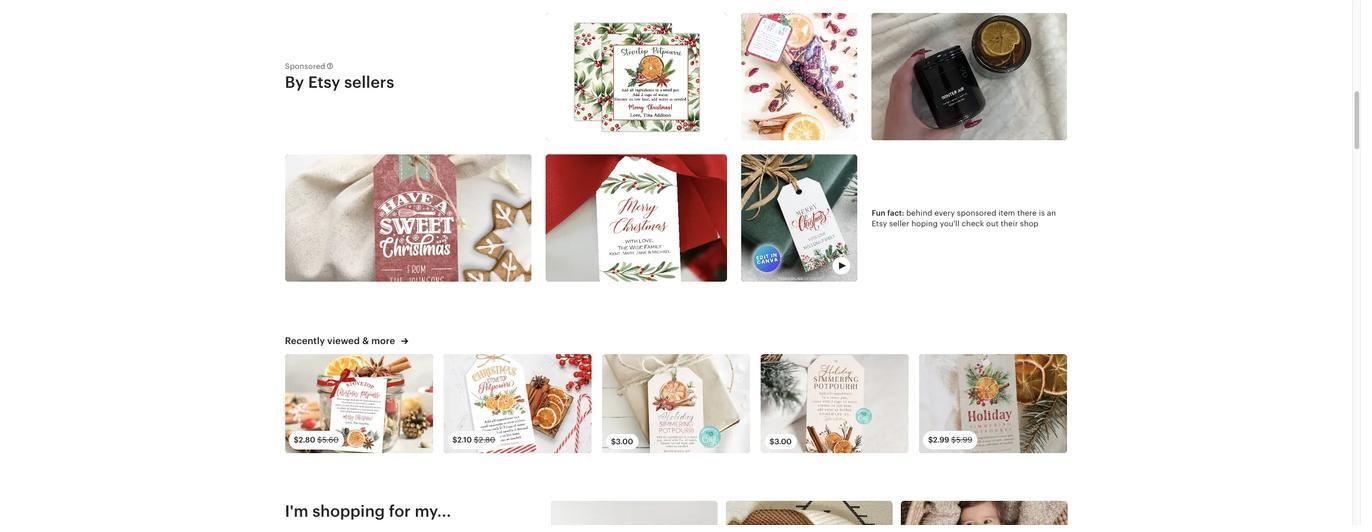 Task type: vqa. For each thing, say whether or not it's contained in the screenshot.
'Kitchen'
no



Task type: locate. For each thing, give the bounding box(es) containing it.
1 horizontal spatial 2.80
[[479, 435, 496, 444]]

2.80 right 2.10
[[479, 435, 496, 444]]

1 3.00 from the left
[[616, 437, 633, 446]]

i'm
[[285, 502, 309, 520]]

2.99
[[934, 435, 950, 444]]

1 2.80 from the left
[[299, 435, 315, 444]]

etsy down 'sponsored'
[[308, 73, 341, 91]]

1 horizontal spatial $ 3.00
[[770, 437, 792, 446]]

fun
[[872, 209, 886, 218]]

an
[[1048, 209, 1057, 218]]

1 horizontal spatial 3.00
[[775, 437, 792, 446]]

2 3.00 from the left
[[775, 437, 792, 446]]

hoping
[[912, 219, 938, 228]]

0 horizontal spatial $ 3.00
[[611, 437, 633, 446]]

2.80
[[299, 435, 315, 444], [479, 435, 496, 444]]

$ 3.00 for printable holiday simmering stovetop potpourri tag, teacher employee client staff gift idea, homemade christmas potpourri instructions tag image
[[611, 437, 633, 446]]

check
[[962, 219, 985, 228]]

0 vertical spatial etsy
[[308, 73, 341, 91]]

item
[[999, 209, 1016, 218]]

3.00
[[616, 437, 633, 446], [775, 437, 792, 446]]

1 vertical spatial etsy
[[872, 219, 888, 228]]

personalized christmas holly jolly hang gift tags printed with free shipping - holly jolly tag image
[[546, 155, 728, 282]]

is
[[1040, 209, 1046, 218]]

0 horizontal spatial 3.00
[[616, 437, 633, 446]]

$ 2.10 $ 2.80
[[453, 435, 496, 444]]

0 horizontal spatial etsy
[[308, 73, 341, 91]]

for
[[389, 502, 411, 520]]

out
[[987, 219, 999, 228]]

2.10
[[457, 435, 472, 444]]

0 horizontal spatial 2.80
[[299, 435, 315, 444]]

personalized christmas gift tags, potpourri gift tag, stovetop potpourri, holiday gift tags, christmas gift cards, christmas enclosure cards image
[[546, 13, 728, 140]]

by
[[285, 73, 304, 91]]

etsy down the fun
[[872, 219, 888, 228]]

1 horizontal spatial etsy
[[872, 219, 888, 228]]

fact:
[[888, 209, 905, 218]]

2.80 left the 5.60
[[299, 435, 315, 444]]

behind every sponsored item there is an etsy seller hoping you'll check out their shop
[[872, 209, 1057, 228]]

1 $ 3.00 from the left
[[611, 437, 633, 446]]

2 $ 3.00 from the left
[[770, 437, 792, 446]]

viewed
[[327, 336, 360, 347]]

their
[[1001, 219, 1019, 228]]

5.99
[[957, 435, 973, 444]]

etsy
[[308, 73, 341, 91], [872, 219, 888, 228]]

$ 3.00
[[611, 437, 633, 446], [770, 437, 792, 446]]

every
[[935, 209, 955, 218]]

my...
[[415, 502, 452, 520]]

recently viewed & more link
[[285, 335, 408, 347]]

$
[[294, 435, 299, 444], [317, 435, 322, 444], [453, 435, 457, 444], [474, 435, 479, 444], [929, 435, 934, 444], [952, 435, 957, 444], [611, 437, 616, 446], [770, 437, 775, 446]]

by etsy sellers
[[285, 73, 395, 91]]



Task type: describe. For each thing, give the bounding box(es) containing it.
recently
[[285, 336, 325, 347]]

christmas stovetop potpourri (in stock), stovetop potpourri, teacher gift, neighbor gift, simmer pot, coworker gift, christmas potpourri image
[[742, 13, 858, 140]]

holiday simmering potpourri tag, stovetop potpourri gift tag template, editable holiday potpourri tag, christmas gift tag printable templett image
[[920, 354, 1068, 453]]

&
[[362, 336, 369, 347]]

printable christmas cookies gift tag christmas baking cookie packaging have a sweet christmas personalized christmas gift tags for teachers image
[[285, 155, 532, 282]]

3.00 for editable holiday simmering potpourri christmas gift tag, personalized holiday potpourri tag, teacher coworker neighbor secret santa, corjl image
[[775, 437, 792, 446]]

editable holiday simmering potpourri christmas gift tag, personalized holiday potpourri tag, teacher coworker neighbor secret santa, corjl image
[[761, 354, 909, 453]]

seller
[[890, 219, 910, 228]]

i'm shopping for my...
[[285, 502, 452, 520]]

sponsored
[[958, 209, 997, 218]]

recently viewed & more
[[285, 336, 398, 347]]

stovetop potpourri christmas gift tag, holiday christmas scents, teacher staff employee neighbor gift favor tags digital printable download image
[[444, 354, 592, 453]]

printable holiday simmering stovetop potpourri tag, teacher employee client staff gift idea, homemade christmas potpourri instructions tag image
[[602, 354, 751, 453]]

there
[[1018, 209, 1037, 218]]

winter air: small pot simmering potpourri | seasonal potpourri, holiday potpourri, christmas gift ideas | orange & lemon potpourri image
[[872, 13, 1068, 140]]

sponsored
[[285, 62, 326, 70]]

you'll
[[940, 219, 960, 228]]

$ 2.80 $ 5.60
[[294, 435, 339, 444]]

sellers
[[344, 73, 395, 91]]

christmas gift tag printable, printable merry christmas gift tag, holiday party favor tag, editable christmas gift tag download, holiday tag image
[[742, 155, 858, 282]]

shopping
[[313, 502, 385, 520]]

shop
[[1021, 219, 1039, 228]]

fun fact:
[[872, 209, 907, 218]]

more
[[372, 336, 395, 347]]

5.60
[[322, 435, 339, 444]]

$ 3.00 for editable holiday simmering potpourri christmas gift tag, personalized holiday potpourri tag, teacher coworker neighbor secret santa, corjl image
[[770, 437, 792, 446]]

behind
[[907, 209, 933, 218]]

2 2.80 from the left
[[479, 435, 496, 444]]

$ 2.99 $ 5.99
[[929, 435, 973, 444]]

etsy inside behind every sponsored item there is an etsy seller hoping you'll check out their shop
[[872, 219, 888, 228]]

stovetop potpourri christmas gift tag teacher gift label neighbor gift holiday christmas scents digital editable printable download cht19 image
[[285, 354, 433, 453]]

3.00 for printable holiday simmering stovetop potpourri tag, teacher employee client staff gift idea, homemade christmas potpourri instructions tag image
[[616, 437, 633, 446]]



